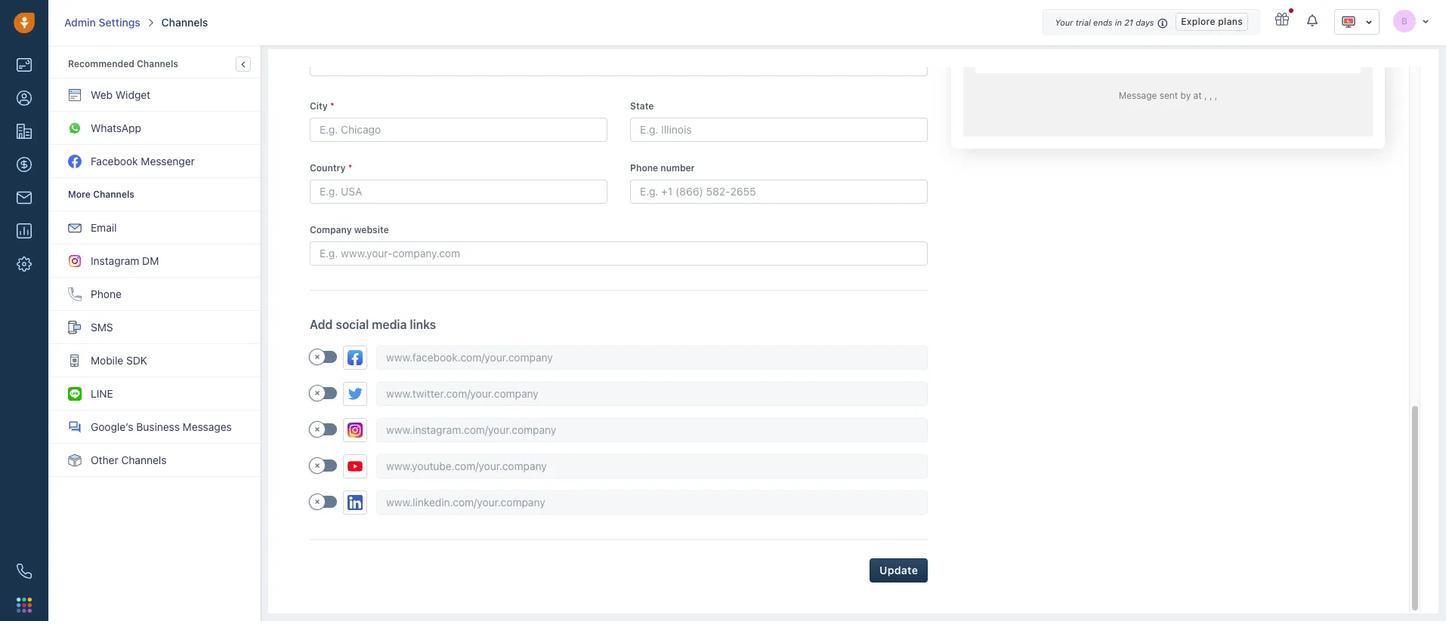 Task type: locate. For each thing, give the bounding box(es) containing it.
messenger
[[141, 155, 195, 168]]

channels for recommended channels
[[137, 58, 178, 70]]

phone element
[[9, 557, 39, 587]]

admin
[[64, 16, 96, 29]]

dm
[[142, 255, 159, 267]]

admin settings
[[64, 16, 140, 29]]

web widget link
[[49, 79, 261, 112]]

bell regular image
[[1307, 14, 1319, 27]]

phone image
[[17, 564, 32, 580]]

explore plans
[[1181, 16, 1243, 27]]

2 vertical spatial channels
[[121, 454, 167, 467]]

other
[[91, 454, 118, 467]]

channels down google's business messages link
[[121, 454, 167, 467]]

other channels link
[[49, 444, 261, 478]]

channels right settings
[[161, 16, 208, 29]]

angle left image
[[241, 59, 245, 70]]

business
[[136, 421, 180, 434]]

channels up the web widget 'link'
[[137, 58, 178, 70]]

plans
[[1218, 16, 1243, 27]]

channels
[[161, 16, 208, 29], [137, 58, 178, 70], [121, 454, 167, 467]]

facebook messenger
[[91, 155, 195, 168]]

1 vertical spatial channels
[[137, 58, 178, 70]]

channels inside other channels link
[[121, 454, 167, 467]]

ic_arrow_down image
[[1365, 17, 1373, 27]]

instagram dm link
[[49, 245, 261, 278]]

ic_arrow_down image
[[1422, 16, 1430, 25]]

recommended
[[68, 58, 134, 70]]

messages
[[183, 421, 232, 434]]

instagram dm
[[91, 255, 159, 267]]

0 vertical spatial channels
[[161, 16, 208, 29]]

whatsapp
[[91, 122, 141, 134]]

in
[[1115, 17, 1122, 27]]

explore plans button
[[1176, 13, 1248, 31]]



Task type: vqa. For each thing, say whether or not it's contained in the screenshot.
The Sales Dashboard
no



Task type: describe. For each thing, give the bounding box(es) containing it.
missing translation "unavailable" for locale "en-us" image
[[1341, 14, 1356, 29]]

mobile sdk
[[91, 354, 147, 367]]

instagram
[[91, 255, 139, 267]]

days
[[1136, 17, 1154, 27]]

freshworks switcher image
[[17, 598, 32, 613]]

your trial ends in 21 days
[[1055, 17, 1154, 27]]

google's business messages
[[91, 421, 232, 434]]

widget
[[115, 88, 150, 101]]

explore
[[1181, 16, 1216, 27]]

sms link
[[49, 311, 261, 345]]

sdk
[[126, 354, 147, 367]]

mobile sdk link
[[49, 345, 261, 378]]

recommended channels
[[68, 58, 178, 70]]

sms
[[91, 321, 113, 334]]

line link
[[49, 378, 261, 411]]

line
[[91, 388, 113, 400]]

facebook messenger link
[[49, 145, 261, 178]]

phone
[[91, 288, 122, 301]]

ic_info_icon image
[[1158, 17, 1168, 29]]

admin settings link
[[64, 15, 140, 30]]

web widget
[[91, 88, 150, 101]]

mobile
[[91, 354, 123, 367]]

21
[[1124, 17, 1133, 27]]

web
[[91, 88, 113, 101]]

whatsapp link
[[49, 112, 261, 145]]

phone link
[[49, 278, 261, 311]]

ends
[[1093, 17, 1113, 27]]

trial
[[1076, 17, 1091, 27]]

email
[[91, 221, 117, 234]]

google's
[[91, 421, 133, 434]]

facebook
[[91, 155, 138, 168]]

other channels
[[91, 454, 167, 467]]

email link
[[49, 212, 261, 245]]

settings
[[99, 16, 140, 29]]

google's business messages link
[[49, 411, 261, 444]]

your
[[1055, 17, 1073, 27]]

channels for other channels
[[121, 454, 167, 467]]



